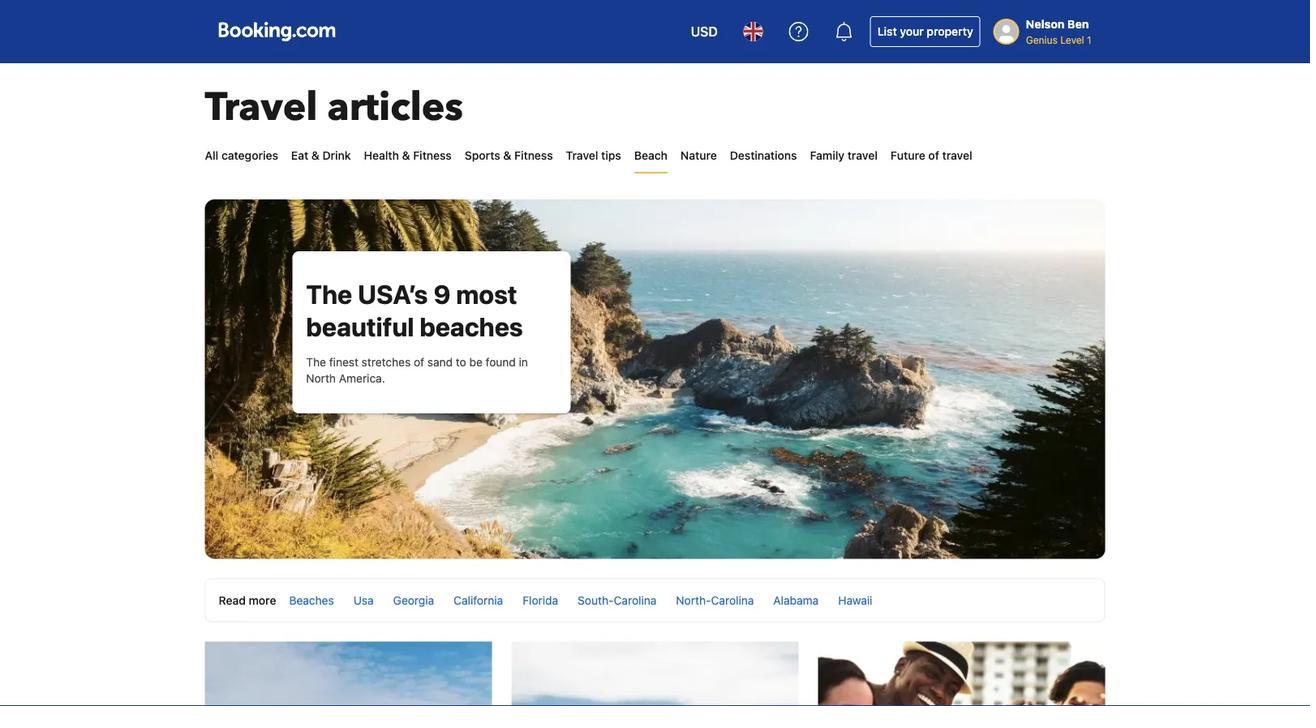 Task type: vqa. For each thing, say whether or not it's contained in the screenshot.
From within From US$27.39
no



Task type: describe. For each thing, give the bounding box(es) containing it.
9
[[433, 279, 451, 310]]

fitness for health & fitness
[[413, 149, 452, 162]]

usa link
[[354, 594, 374, 607]]

usa
[[354, 594, 374, 607]]

all categories link
[[205, 140, 278, 172]]

california link
[[454, 594, 503, 607]]

destinations link
[[730, 140, 797, 172]]

found
[[486, 356, 516, 369]]

california
[[454, 594, 503, 607]]

& for sports
[[503, 149, 511, 162]]

beaches inside the usa's 9 most beautiful beaches
[[420, 312, 523, 342]]

north-
[[676, 594, 711, 607]]

1
[[1087, 34, 1092, 45]]

florida
[[523, 594, 558, 607]]

1 travel from the left
[[848, 149, 878, 162]]

usa's
[[358, 279, 428, 310]]

alabama link
[[773, 594, 819, 607]]

2 travel from the left
[[942, 149, 972, 162]]

sports & fitness link
[[465, 140, 553, 172]]

travel tips link
[[566, 140, 621, 172]]

travel for travel articles
[[205, 81, 318, 134]]

genius
[[1026, 34, 1058, 45]]

ben
[[1068, 17, 1089, 31]]

beaches link
[[289, 594, 334, 607]]

sports & fitness
[[465, 149, 553, 162]]

the for the usa's 9 most beautiful beaches
[[306, 279, 352, 310]]

all categories
[[205, 149, 278, 162]]

travel tips
[[566, 149, 621, 162]]

america.
[[339, 372, 385, 385]]

all
[[205, 149, 218, 162]]

tips
[[601, 149, 621, 162]]

the finest stretches of sand to be found in north america.
[[306, 356, 528, 385]]

health
[[364, 149, 399, 162]]

south-carolina
[[578, 594, 657, 607]]

carolina for north-
[[711, 594, 754, 607]]

to
[[456, 356, 466, 369]]

usd
[[691, 24, 718, 39]]

carolina for south-
[[614, 594, 657, 607]]

health & fitness
[[364, 149, 452, 162]]

georgia
[[393, 594, 434, 607]]

1 vertical spatial beaches
[[289, 594, 334, 607]]

travel articles
[[205, 81, 463, 134]]

alabama
[[773, 594, 819, 607]]

finest
[[329, 356, 359, 369]]

sports
[[465, 149, 500, 162]]

nelson ben genius level 1
[[1026, 17, 1092, 45]]

beach
[[634, 149, 668, 162]]

the for the finest stretches of sand to be found in north america.
[[306, 356, 326, 369]]



Task type: locate. For each thing, give the bounding box(es) containing it.
0 horizontal spatial fitness
[[413, 149, 452, 162]]

0 vertical spatial beaches
[[420, 312, 523, 342]]

destinations
[[730, 149, 797, 162]]

beaches right more
[[289, 594, 334, 607]]

read more
[[219, 594, 276, 607]]

list your property link
[[870, 16, 981, 47]]

categories
[[221, 149, 278, 162]]

0 vertical spatial the
[[306, 279, 352, 310]]

2 carolina from the left
[[711, 594, 754, 607]]

nelson
[[1026, 17, 1065, 31]]

hawaii link
[[838, 594, 873, 607]]

fitness for sports & fitness
[[514, 149, 553, 162]]

1 horizontal spatial &
[[402, 149, 410, 162]]

the up 'beautiful'
[[306, 279, 352, 310]]

property
[[927, 25, 973, 38]]

the inside the finest stretches of sand to be found in north america.
[[306, 356, 326, 369]]

the usa's 9 most beautiful beaches
[[306, 279, 523, 342]]

family
[[810, 149, 845, 162]]

travel for travel tips
[[566, 149, 598, 162]]

florida link
[[523, 594, 558, 607]]

future of travel
[[891, 149, 972, 162]]

most
[[456, 279, 517, 310]]

list
[[878, 25, 897, 38]]

the inside the usa's 9 most beautiful beaches
[[306, 279, 352, 310]]

& for eat
[[311, 149, 320, 162]]

of right the future
[[929, 149, 939, 162]]

beautiful
[[306, 312, 414, 342]]

1 vertical spatial travel
[[566, 149, 598, 162]]

& inside "link"
[[311, 149, 320, 162]]

travel
[[205, 81, 318, 134], [566, 149, 598, 162]]

0 horizontal spatial &
[[311, 149, 320, 162]]

0 horizontal spatial travel
[[205, 81, 318, 134]]

1 horizontal spatial travel
[[942, 149, 972, 162]]

health & fitness link
[[364, 140, 452, 172]]

usd button
[[681, 12, 728, 51]]

north
[[306, 372, 336, 385]]

level
[[1061, 34, 1084, 45]]

travel right the future
[[942, 149, 972, 162]]

& right sports
[[503, 149, 511, 162]]

travel up categories
[[205, 81, 318, 134]]

1 vertical spatial of
[[414, 356, 424, 369]]

future
[[891, 149, 926, 162]]

read
[[219, 594, 246, 607]]

of inside the finest stretches of sand to be found in north america.
[[414, 356, 424, 369]]

articles
[[327, 81, 463, 134]]

carolina
[[614, 594, 657, 607], [711, 594, 754, 607]]

sand
[[427, 356, 453, 369]]

0 horizontal spatial of
[[414, 356, 424, 369]]

eat & drink
[[291, 149, 351, 162]]

booking.com online hotel reservations image
[[219, 22, 335, 41]]

1 vertical spatial the
[[306, 356, 326, 369]]

your
[[900, 25, 924, 38]]

georgia link
[[393, 594, 434, 607]]

0 vertical spatial of
[[929, 149, 939, 162]]

nature link
[[681, 140, 717, 172]]

beaches up "be"
[[420, 312, 523, 342]]

travel right family
[[848, 149, 878, 162]]

nature
[[681, 149, 717, 162]]

more
[[249, 594, 276, 607]]

eat
[[291, 149, 308, 162]]

&
[[311, 149, 320, 162], [402, 149, 410, 162], [503, 149, 511, 162]]

2 horizontal spatial &
[[503, 149, 511, 162]]

of
[[929, 149, 939, 162], [414, 356, 424, 369]]

south-carolina link
[[578, 594, 657, 607]]

1 horizontal spatial beaches
[[420, 312, 523, 342]]

the usa's 9 most beautiful beaches link
[[306, 279, 523, 342]]

2 the from the top
[[306, 356, 326, 369]]

beaches
[[420, 312, 523, 342], [289, 594, 334, 607]]

& inside 'link'
[[503, 149, 511, 162]]

drink
[[322, 149, 351, 162]]

north-carolina link
[[676, 594, 754, 607]]

of left sand
[[414, 356, 424, 369]]

1 fitness from the left
[[413, 149, 452, 162]]

1 horizontal spatial carolina
[[711, 594, 754, 607]]

0 horizontal spatial carolina
[[614, 594, 657, 607]]

carolina left alabama link
[[711, 594, 754, 607]]

travel
[[848, 149, 878, 162], [942, 149, 972, 162]]

1 the from the top
[[306, 279, 352, 310]]

list your property
[[878, 25, 973, 38]]

stretches
[[362, 356, 411, 369]]

2 & from the left
[[402, 149, 410, 162]]

in
[[519, 356, 528, 369]]

south-
[[578, 594, 614, 607]]

1 horizontal spatial travel
[[566, 149, 598, 162]]

family travel
[[810, 149, 878, 162]]

be
[[469, 356, 483, 369]]

& right health at the left top of the page
[[402, 149, 410, 162]]

fitness right sports
[[514, 149, 553, 162]]

carolina left north-
[[614, 594, 657, 607]]

travel left tips
[[566, 149, 598, 162]]

fitness
[[413, 149, 452, 162], [514, 149, 553, 162]]

2 fitness from the left
[[514, 149, 553, 162]]

the
[[306, 279, 352, 310], [306, 356, 326, 369]]

fitness inside 'link'
[[514, 149, 553, 162]]

1 horizontal spatial fitness
[[514, 149, 553, 162]]

0 horizontal spatial travel
[[848, 149, 878, 162]]

the up the 'north' at the bottom
[[306, 356, 326, 369]]

fitness left sports
[[413, 149, 452, 162]]

eat & drink link
[[291, 140, 351, 172]]

3 & from the left
[[503, 149, 511, 162]]

0 horizontal spatial beaches
[[289, 594, 334, 607]]

family travel link
[[810, 140, 878, 172]]

beach link
[[634, 140, 668, 172]]

0 vertical spatial travel
[[205, 81, 318, 134]]

hawaii
[[838, 594, 873, 607]]

1 horizontal spatial of
[[929, 149, 939, 162]]

future of travel link
[[891, 140, 972, 172]]

1 & from the left
[[311, 149, 320, 162]]

1 carolina from the left
[[614, 594, 657, 607]]

& right eat
[[311, 149, 320, 162]]

& for health
[[402, 149, 410, 162]]

north-carolina
[[676, 594, 754, 607]]



